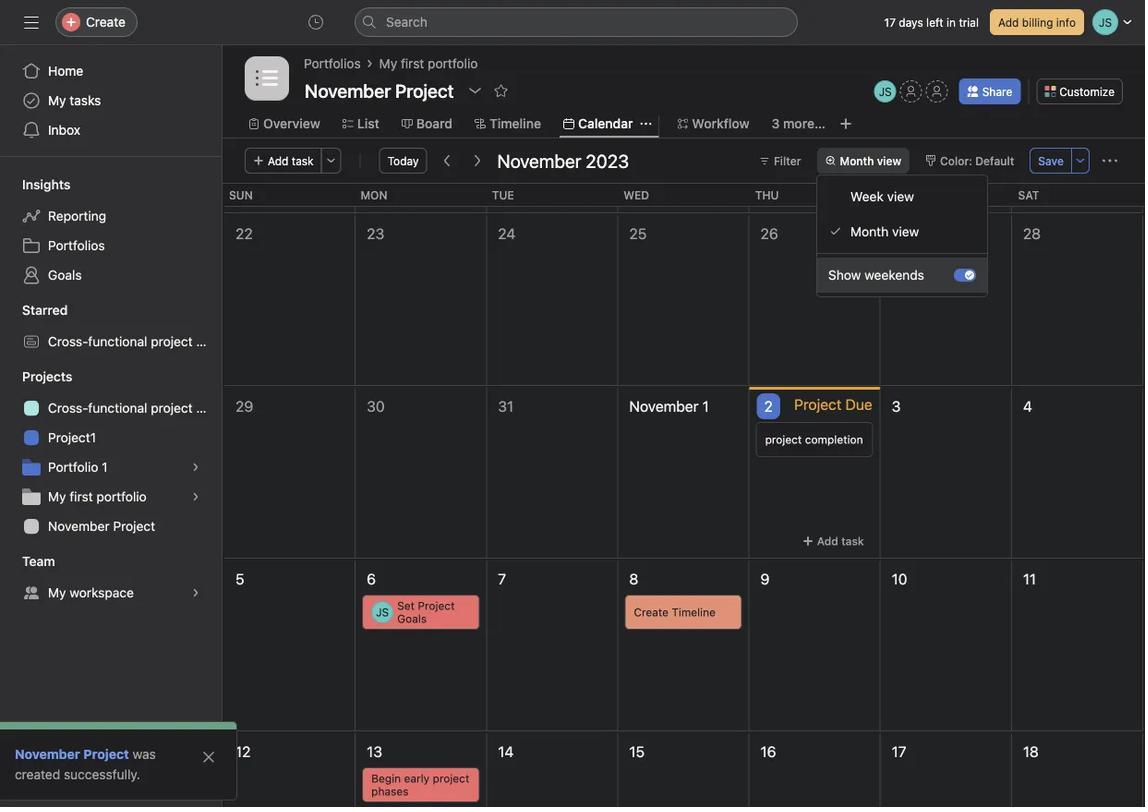 Task type: describe. For each thing, give the bounding box(es) containing it.
my for my workspace link
[[48, 585, 66, 600]]

0 horizontal spatial task
[[292, 154, 314, 167]]

team button
[[0, 552, 55, 571]]

1 vertical spatial november project link
[[15, 747, 129, 762]]

1 for november 1
[[703, 398, 709, 415]]

26
[[761, 225, 778, 242]]

8 create timeline
[[629, 570, 716, 619]]

wed
[[624, 188, 650, 201]]

10
[[892, 570, 908, 588]]

successfully.
[[64, 767, 140, 782]]

calendar link
[[563, 114, 633, 134]]

15
[[629, 743, 645, 761]]

5
[[236, 570, 244, 588]]

8
[[629, 570, 639, 588]]

project inside begin early project phases
[[433, 772, 470, 785]]

set project goals
[[397, 599, 455, 625]]

insights
[[22, 177, 71, 192]]

2
[[764, 398, 773, 415]]

fri
[[887, 188, 904, 201]]

add for right add task button
[[817, 535, 839, 548]]

project1 link
[[11, 423, 211, 453]]

project inside the set project goals
[[418, 599, 455, 612]]

history image
[[309, 15, 323, 30]]

search button
[[355, 7, 798, 37]]

november project link inside projects element
[[11, 512, 211, 541]]

sat
[[1018, 188, 1040, 201]]

my workspace link
[[11, 578, 211, 608]]

due
[[846, 396, 873, 413]]

23
[[367, 225, 384, 242]]

completion
[[805, 433, 863, 446]]

more options image
[[1075, 155, 1086, 166]]

create button
[[55, 7, 138, 37]]

color: default button
[[917, 148, 1023, 174]]

close image
[[201, 750, 216, 765]]

workflow
[[692, 116, 750, 131]]

js button
[[874, 80, 897, 103]]

projects
[[22, 369, 72, 384]]

my for left my first portfolio link
[[48, 489, 66, 504]]

3 more… button
[[772, 114, 826, 134]]

goals inside insights element
[[48, 267, 82, 283]]

2 vertical spatial view
[[892, 224, 919, 239]]

search
[[386, 14, 428, 30]]

25
[[629, 225, 647, 242]]

november project inside projects element
[[48, 519, 155, 534]]

overview
[[263, 116, 320, 131]]

add for leftmost add task button
[[268, 154, 289, 167]]

project up see details, portfolio 1 "image"
[[151, 400, 193, 416]]

14
[[498, 743, 514, 761]]

inbox link
[[11, 115, 211, 145]]

31
[[498, 398, 514, 415]]

show
[[829, 267, 861, 283]]

filter button
[[751, 148, 810, 174]]

0 vertical spatial portfolios
[[304, 56, 361, 71]]

9
[[761, 570, 770, 588]]

functional for 2nd 'cross-functional project plan' link from the top
[[88, 400, 147, 416]]

goals link
[[11, 260, 211, 290]]

project due
[[794, 396, 873, 413]]

add inside the add billing info button
[[998, 16, 1019, 29]]

portfolios link inside insights element
[[11, 231, 211, 260]]

november inside projects element
[[48, 519, 110, 534]]

starred
[[22, 303, 68, 318]]

next month image
[[470, 153, 484, 168]]

begin
[[371, 772, 401, 785]]

12
[[236, 743, 251, 761]]

sun
[[229, 188, 253, 201]]

timeline inside the 8 create timeline
[[672, 606, 716, 619]]

list
[[357, 116, 379, 131]]

4
[[1023, 398, 1033, 415]]

show weekends
[[829, 267, 925, 283]]

share
[[983, 85, 1013, 98]]

previous month image
[[440, 153, 455, 168]]

cross- for 'cross-functional project plan' link inside starred element
[[48, 334, 88, 349]]

inbox
[[48, 122, 80, 138]]

begin early project phases
[[371, 772, 470, 798]]

more actions image
[[326, 155, 337, 166]]

board
[[416, 116, 453, 131]]

portfolio inside projects element
[[96, 489, 147, 504]]

1 vertical spatial month
[[851, 224, 889, 239]]

phases
[[371, 785, 409, 798]]

insights button
[[0, 175, 71, 194]]

28
[[1023, 225, 1041, 242]]

2 cross-functional project plan link from the top
[[11, 393, 222, 423]]

0 horizontal spatial add task button
[[245, 148, 322, 174]]

share button
[[959, 79, 1021, 104]]

project up project completion
[[794, 396, 842, 413]]

workspace
[[70, 585, 134, 600]]

show weekends checkbox item
[[817, 258, 987, 293]]

create inside the 8 create timeline
[[634, 606, 669, 619]]

more actions image
[[1103, 153, 1118, 168]]

november 1
[[629, 398, 709, 415]]

customize button
[[1037, 79, 1123, 104]]

billing
[[1022, 16, 1053, 29]]

filter
[[774, 154, 801, 167]]

1 horizontal spatial add task
[[817, 535, 864, 548]]

24
[[498, 225, 516, 242]]

add to starred image
[[494, 83, 509, 98]]

was created successfully.
[[15, 747, 156, 782]]

calendar
[[578, 116, 633, 131]]

27
[[892, 225, 909, 242]]

first inside projects element
[[70, 489, 93, 504]]

project completion
[[765, 433, 863, 446]]

0 vertical spatial add task
[[268, 154, 314, 167]]

projects button
[[0, 368, 72, 386]]

cross-functional project plan inside projects element
[[48, 400, 222, 416]]

1 horizontal spatial my first portfolio link
[[379, 54, 478, 74]]

see details, my first portfolio image
[[190, 491, 201, 502]]

project inside starred element
[[151, 334, 193, 349]]

projects element
[[0, 360, 222, 545]]

view inside popup button
[[877, 154, 902, 167]]

team
[[22, 554, 55, 569]]

more…
[[783, 116, 826, 131]]

month view button
[[817, 148, 910, 174]]

mon
[[361, 188, 387, 201]]

created
[[15, 767, 60, 782]]

trial
[[959, 16, 979, 29]]

29
[[236, 398, 253, 415]]

overview link
[[248, 114, 320, 134]]

1 vertical spatial november project
[[15, 747, 129, 762]]

global element
[[0, 45, 222, 156]]



Task type: locate. For each thing, give the bounding box(es) containing it.
1 plan from the top
[[196, 334, 222, 349]]

cross- up project1
[[48, 400, 88, 416]]

cross- inside starred element
[[48, 334, 88, 349]]

2 cross- from the top
[[48, 400, 88, 416]]

1 horizontal spatial timeline
[[672, 606, 716, 619]]

2 cross-functional project plan from the top
[[48, 400, 222, 416]]

today button
[[379, 148, 427, 174]]

0 horizontal spatial 3
[[772, 116, 780, 131]]

project
[[151, 334, 193, 349], [151, 400, 193, 416], [765, 433, 802, 446], [433, 772, 470, 785]]

project1
[[48, 430, 96, 445]]

0 vertical spatial task
[[292, 154, 314, 167]]

november project link up invite
[[15, 747, 129, 762]]

1 vertical spatial 17
[[892, 743, 907, 761]]

view right week
[[887, 189, 914, 204]]

create inside dropdown button
[[86, 14, 126, 30]]

set
[[397, 599, 415, 612]]

1 horizontal spatial 1
[[703, 398, 709, 415]]

goals inside the set project goals
[[397, 612, 427, 625]]

month view up week
[[840, 154, 902, 167]]

0 horizontal spatial 1
[[102, 460, 108, 475]]

1 down project1 link
[[102, 460, 108, 475]]

0 horizontal spatial timeline
[[490, 116, 541, 131]]

0 vertical spatial add
[[998, 16, 1019, 29]]

1 vertical spatial 3
[[892, 398, 901, 415]]

month
[[840, 154, 874, 167], [851, 224, 889, 239]]

cross-functional project plan link up project1
[[11, 393, 222, 423]]

1 horizontal spatial my first portfolio
[[379, 56, 478, 71]]

functional up project1 link
[[88, 400, 147, 416]]

2 vertical spatial add
[[817, 535, 839, 548]]

my first portfolio down search
[[379, 56, 478, 71]]

0 horizontal spatial first
[[70, 489, 93, 504]]

month up week
[[840, 154, 874, 167]]

2023
[[586, 150, 629, 171]]

1 vertical spatial cross-
[[48, 400, 88, 416]]

color: default
[[940, 154, 1014, 167]]

1 vertical spatial plan
[[196, 400, 222, 416]]

0 horizontal spatial add task
[[268, 154, 314, 167]]

1 vertical spatial timeline
[[672, 606, 716, 619]]

1 vertical spatial create
[[634, 606, 669, 619]]

functional for 'cross-functional project plan' link inside starred element
[[88, 334, 147, 349]]

1 cross-functional project plan from the top
[[48, 334, 222, 349]]

info
[[1057, 16, 1076, 29]]

cross-functional project plan up project1 link
[[48, 400, 222, 416]]

22
[[236, 225, 253, 242]]

invite button
[[18, 767, 97, 800]]

project down 2
[[765, 433, 802, 446]]

0 vertical spatial view
[[877, 154, 902, 167]]

0 vertical spatial functional
[[88, 334, 147, 349]]

project up successfully.
[[83, 747, 129, 762]]

1 horizontal spatial first
[[401, 56, 424, 71]]

functional down goals link
[[88, 334, 147, 349]]

cross-functional project plan link inside starred element
[[11, 327, 222, 357]]

project right set
[[418, 599, 455, 612]]

cross- down 'starred'
[[48, 334, 88, 349]]

early
[[404, 772, 430, 785]]

today
[[388, 154, 419, 167]]

1 horizontal spatial add task button
[[794, 528, 873, 554]]

default
[[976, 154, 1014, 167]]

list link
[[343, 114, 379, 134]]

month view inside month view popup button
[[840, 154, 902, 167]]

cross-functional project plan inside starred element
[[48, 334, 222, 349]]

november project up invite
[[15, 747, 129, 762]]

portfolios
[[304, 56, 361, 71], [48, 238, 105, 253]]

2 functional from the top
[[88, 400, 147, 416]]

timeline link
[[475, 114, 541, 134]]

0 horizontal spatial js
[[376, 606, 389, 619]]

1 vertical spatial portfolio
[[96, 489, 147, 504]]

3 for 3
[[892, 398, 901, 415]]

hide sidebar image
[[24, 15, 39, 30]]

1 horizontal spatial goals
[[397, 612, 427, 625]]

1 vertical spatial cross-functional project plan link
[[11, 393, 222, 423]]

0 vertical spatial month
[[840, 154, 874, 167]]

list image
[[256, 67, 278, 90]]

my tasks
[[48, 93, 101, 108]]

1 vertical spatial goals
[[397, 612, 427, 625]]

show options image
[[468, 83, 483, 98]]

my inside global element
[[48, 93, 66, 108]]

7
[[498, 570, 506, 588]]

view up 'fri' on the top right
[[877, 154, 902, 167]]

0 horizontal spatial create
[[86, 14, 126, 30]]

november project link up teams element at the bottom of page
[[11, 512, 211, 541]]

functional inside starred element
[[88, 334, 147, 349]]

0 vertical spatial add task button
[[245, 148, 322, 174]]

1 vertical spatial task
[[842, 535, 864, 548]]

customize
[[1060, 85, 1115, 98]]

board link
[[402, 114, 453, 134]]

1 vertical spatial add task
[[817, 535, 864, 548]]

3 inside dropdown button
[[772, 116, 780, 131]]

view down 'fri' on the top right
[[892, 224, 919, 239]]

my for my tasks link
[[48, 93, 66, 108]]

1 vertical spatial js
[[376, 606, 389, 619]]

0 vertical spatial november project link
[[11, 512, 211, 541]]

1 vertical spatial add task button
[[794, 528, 873, 554]]

js
[[879, 85, 892, 98], [376, 606, 389, 619]]

cross-functional project plan
[[48, 334, 222, 349], [48, 400, 222, 416]]

0 vertical spatial js
[[879, 85, 892, 98]]

first down search
[[401, 56, 424, 71]]

portfolio
[[428, 56, 478, 71], [96, 489, 147, 504]]

starred element
[[0, 294, 222, 360]]

1 inside projects element
[[102, 460, 108, 475]]

first
[[401, 56, 424, 71], [70, 489, 93, 504]]

cross-functional project plan link
[[11, 327, 222, 357], [11, 393, 222, 423]]

1 horizontal spatial js
[[879, 85, 892, 98]]

17 days left in trial
[[884, 16, 979, 29]]

1 cross-functional project plan link from the top
[[11, 327, 222, 357]]

1 horizontal spatial portfolios link
[[304, 54, 361, 74]]

0 vertical spatial month view
[[840, 154, 902, 167]]

tue
[[492, 188, 514, 201]]

1 horizontal spatial task
[[842, 535, 864, 548]]

my workspace
[[48, 585, 134, 600]]

weekends
[[865, 267, 925, 283]]

0 vertical spatial my first portfolio link
[[379, 54, 478, 74]]

month left 27
[[851, 224, 889, 239]]

reporting link
[[11, 201, 211, 231]]

0 vertical spatial goals
[[48, 267, 82, 283]]

3 more…
[[772, 116, 826, 131]]

add billing info button
[[990, 9, 1084, 35]]

1 vertical spatial my first portfolio link
[[11, 482, 211, 512]]

task
[[292, 154, 314, 167], [842, 535, 864, 548]]

0 vertical spatial cross-functional project plan link
[[11, 327, 222, 357]]

0 horizontal spatial goals
[[48, 267, 82, 283]]

tab actions image
[[641, 118, 652, 129]]

0 vertical spatial plan
[[196, 334, 222, 349]]

0 horizontal spatial my first portfolio link
[[11, 482, 211, 512]]

see details, my workspace image
[[190, 587, 201, 599]]

6
[[367, 570, 376, 588]]

portfolios link down reporting
[[11, 231, 211, 260]]

create down '8'
[[634, 606, 669, 619]]

week
[[851, 189, 884, 204]]

plan for 2nd 'cross-functional project plan' link from the top
[[196, 400, 222, 416]]

my left tasks
[[48, 93, 66, 108]]

0 vertical spatial cross-functional project plan
[[48, 334, 222, 349]]

plan
[[196, 334, 222, 349], [196, 400, 222, 416]]

thu
[[755, 188, 779, 201]]

november project up teams element at the bottom of page
[[48, 519, 155, 534]]

portfolio 1 link
[[11, 453, 211, 482]]

1 vertical spatial view
[[887, 189, 914, 204]]

portfolios down history image
[[304, 56, 361, 71]]

my down team
[[48, 585, 66, 600]]

cross- for 2nd 'cross-functional project plan' link from the top
[[48, 400, 88, 416]]

1 horizontal spatial 3
[[892, 398, 901, 415]]

my first portfolio link
[[379, 54, 478, 74], [11, 482, 211, 512]]

functional inside projects element
[[88, 400, 147, 416]]

13
[[367, 743, 382, 761]]

1 horizontal spatial portfolio
[[428, 56, 478, 71]]

my first portfolio
[[379, 56, 478, 71], [48, 489, 147, 504]]

1 vertical spatial first
[[70, 489, 93, 504]]

project right early
[[433, 772, 470, 785]]

1 horizontal spatial portfolios
[[304, 56, 361, 71]]

js up month view popup button
[[879, 85, 892, 98]]

my down search
[[379, 56, 397, 71]]

0 vertical spatial first
[[401, 56, 424, 71]]

portfolios down reporting
[[48, 238, 105, 253]]

my inside projects element
[[48, 489, 66, 504]]

project down goals link
[[151, 334, 193, 349]]

17
[[884, 16, 896, 29], [892, 743, 907, 761]]

reporting
[[48, 208, 106, 224]]

0 vertical spatial 3
[[772, 116, 780, 131]]

3 left more…
[[772, 116, 780, 131]]

2 plan from the top
[[196, 400, 222, 416]]

js left set
[[376, 606, 389, 619]]

was
[[133, 747, 156, 762]]

save
[[1038, 154, 1064, 167]]

project up teams element at the bottom of page
[[113, 519, 155, 534]]

None text field
[[300, 74, 459, 107]]

0 vertical spatial november project
[[48, 519, 155, 534]]

3 for 3 more…
[[772, 116, 780, 131]]

17 for 17
[[892, 743, 907, 761]]

1 vertical spatial add
[[268, 154, 289, 167]]

home link
[[11, 56, 211, 86]]

1 vertical spatial portfolios
[[48, 238, 105, 253]]

in
[[947, 16, 956, 29]]

0 horizontal spatial portfolios
[[48, 238, 105, 253]]

save button
[[1030, 148, 1072, 174]]

portfolio up show options image
[[428, 56, 478, 71]]

plan inside starred element
[[196, 334, 222, 349]]

add task
[[268, 154, 314, 167], [817, 535, 864, 548]]

portfolios link down history image
[[304, 54, 361, 74]]

0 vertical spatial 17
[[884, 16, 896, 29]]

11
[[1023, 570, 1036, 588]]

add tab image
[[839, 116, 853, 131]]

0 vertical spatial portfolio
[[428, 56, 478, 71]]

days
[[899, 16, 923, 29]]

30
[[367, 398, 385, 415]]

teams element
[[0, 545, 222, 611]]

my first portfolio link down search
[[379, 54, 478, 74]]

1 vertical spatial month view
[[851, 224, 919, 239]]

0 horizontal spatial my first portfolio
[[48, 489, 147, 504]]

cross- inside projects element
[[48, 400, 88, 416]]

0 vertical spatial portfolios link
[[304, 54, 361, 74]]

see details, portfolio 1 image
[[190, 462, 201, 473]]

my first portfolio link down portfolio 1
[[11, 482, 211, 512]]

my
[[379, 56, 397, 71], [48, 93, 66, 108], [48, 489, 66, 504], [48, 585, 66, 600]]

0 horizontal spatial portfolios link
[[11, 231, 211, 260]]

0 vertical spatial cross-
[[48, 334, 88, 349]]

my first portfolio down portfolio 1 link
[[48, 489, 147, 504]]

portfolio
[[48, 460, 98, 475]]

0 vertical spatial 1
[[703, 398, 709, 415]]

0 vertical spatial timeline
[[490, 116, 541, 131]]

portfolio down portfolio 1 link
[[96, 489, 147, 504]]

search list box
[[355, 7, 798, 37]]

cross-functional project plan down goals link
[[48, 334, 222, 349]]

my tasks link
[[11, 86, 211, 115]]

my inside teams element
[[48, 585, 66, 600]]

my first portfolio inside projects element
[[48, 489, 147, 504]]

1 vertical spatial cross-functional project plan
[[48, 400, 222, 416]]

js inside button
[[879, 85, 892, 98]]

1 vertical spatial my first portfolio
[[48, 489, 147, 504]]

month inside popup button
[[840, 154, 874, 167]]

1 horizontal spatial create
[[634, 606, 669, 619]]

0 vertical spatial my first portfolio
[[379, 56, 478, 71]]

month view down week view
[[851, 224, 919, 239]]

1 vertical spatial portfolios link
[[11, 231, 211, 260]]

1 functional from the top
[[88, 334, 147, 349]]

view
[[877, 154, 902, 167], [887, 189, 914, 204], [892, 224, 919, 239]]

1 horizontal spatial add
[[817, 535, 839, 548]]

1 vertical spatial 1
[[102, 460, 108, 475]]

0 horizontal spatial portfolio
[[96, 489, 147, 504]]

1 vertical spatial functional
[[88, 400, 147, 416]]

3 right due
[[892, 398, 901, 415]]

create up home link
[[86, 14, 126, 30]]

plan inside projects element
[[196, 400, 222, 416]]

add task button
[[245, 148, 322, 174], [794, 528, 873, 554]]

1 left 2
[[703, 398, 709, 415]]

1 for portfolio 1
[[102, 460, 108, 475]]

my down 'portfolio'
[[48, 489, 66, 504]]

plan for 'cross-functional project plan' link inside starred element
[[196, 334, 222, 349]]

add billing info
[[998, 16, 1076, 29]]

invite
[[52, 775, 85, 791]]

november project link
[[11, 512, 211, 541], [15, 747, 129, 762]]

portfolios inside insights element
[[48, 238, 105, 253]]

0 horizontal spatial add
[[268, 154, 289, 167]]

first down portfolio 1
[[70, 489, 93, 504]]

0 vertical spatial create
[[86, 14, 126, 30]]

cross-functional project plan link down goals link
[[11, 327, 222, 357]]

17 for 17 days left in trial
[[884, 16, 896, 29]]

starred button
[[0, 301, 68, 320]]

2 horizontal spatial add
[[998, 16, 1019, 29]]

1 cross- from the top
[[48, 334, 88, 349]]

18
[[1023, 743, 1039, 761]]

insights element
[[0, 168, 222, 294]]

workflow link
[[677, 114, 750, 134]]

november 2023
[[497, 150, 629, 171]]



Task type: vqa. For each thing, say whether or not it's contained in the screenshot.
top Add task
yes



